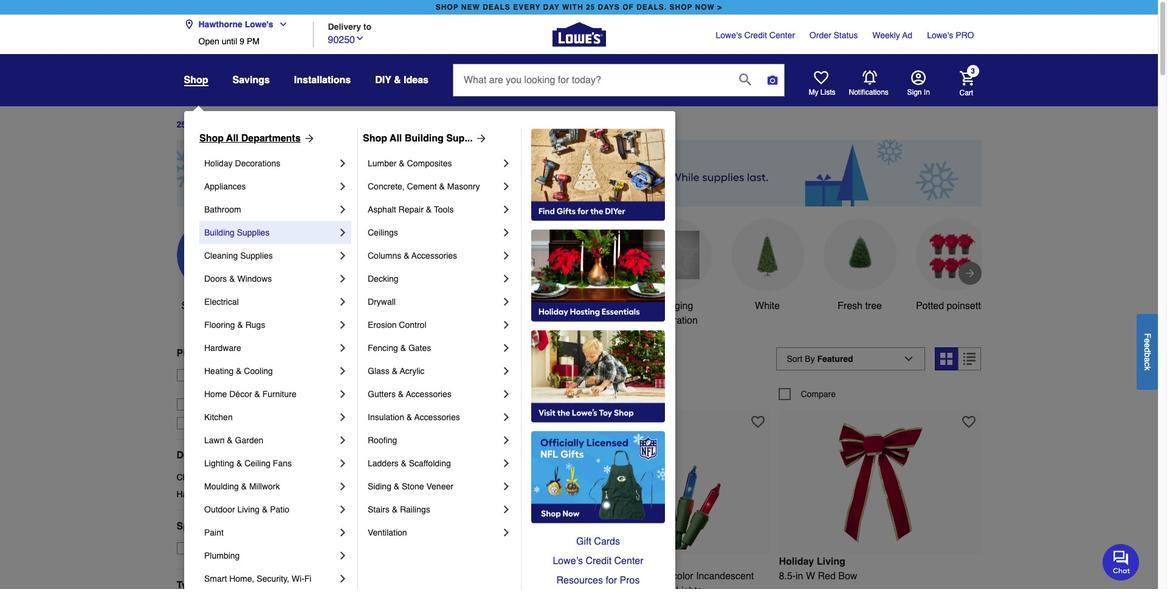 Task type: locate. For each thing, give the bounding box(es) containing it.
1 vertical spatial center
[[614, 556, 643, 567]]

1001813120 element
[[357, 388, 414, 400]]

1 horizontal spatial christmas
[[368, 586, 412, 590]]

compare inside 1001813120 element
[[379, 389, 414, 399]]

ft inside holiday living 100-count 20.62-ft multicolor incandescent plug-in christmas string lights
[[644, 571, 649, 582]]

decoration
[[652, 315, 698, 326]]

shop all deals
[[181, 301, 245, 312]]

chevron right image for fencing & gates
[[500, 342, 512, 354]]

lowe's up pm
[[245, 19, 273, 29]]

bathroom link
[[204, 198, 337, 221]]

0 horizontal spatial building
[[204, 228, 235, 238]]

special offers
[[177, 521, 242, 532]]

0 horizontal spatial credit
[[586, 556, 612, 567]]

20.62- for multicolor
[[616, 571, 644, 582]]

ft inside "holiday living 100-count 20.62-ft white incandescent plug- in christmas string lights"
[[433, 571, 438, 582]]

lights inside holiday living 100-count 20.62-ft multicolor incandescent plug-in christmas string lights
[[676, 586, 702, 590]]

garden
[[235, 436, 263, 446]]

now
[[695, 3, 715, 12]]

chevron right image for lumber & composites
[[500, 157, 512, 170]]

string inside "holiday living 100-count 20.62-ft white incandescent plug- in christmas string lights"
[[414, 586, 440, 590]]

deals
[[483, 3, 511, 12]]

2 shop from the left
[[363, 133, 387, 144]]

supplies up windows
[[240, 251, 273, 261]]

hawthorne up open until 9 pm
[[198, 19, 242, 29]]

& right columns
[[404, 251, 409, 261]]

incandescent inside holiday living 100-count 20.62-ft multicolor incandescent plug-in christmas string lights
[[696, 571, 754, 582]]

string for white
[[414, 586, 440, 590]]

red
[[818, 571, 836, 582]]

siding & stone veneer link
[[368, 475, 500, 498]]

chevron right image for kitchen
[[337, 412, 349, 424]]

& left the millwork
[[241, 482, 247, 492]]

& for lawn & garden
[[227, 436, 233, 446]]

chevron right image for cleaning supplies
[[337, 250, 349, 262]]

incandescent
[[468, 571, 526, 582], [696, 571, 754, 582]]

0 vertical spatial plug-
[[529, 571, 552, 582]]

chevron right image for bathroom
[[337, 204, 349, 216]]

e up b
[[1143, 343, 1153, 348]]

chat invite button image
[[1103, 544, 1140, 581]]

1 horizontal spatial 20.62-
[[616, 571, 644, 582]]

1 vertical spatial shop
[[181, 301, 204, 312]]

lowe's home improvement lists image
[[814, 71, 828, 85]]

holiday living
[[552, 301, 613, 312]]

0 horizontal spatial departments
[[177, 450, 236, 461]]

credit inside the lowe's credit center link
[[744, 30, 767, 40]]

hanukkah decorations
[[177, 490, 263, 500]]

string down multicolor
[[648, 586, 673, 590]]

& down today
[[267, 383, 273, 393]]

1 vertical spatial savings button
[[454, 219, 527, 314]]

decorations up outdoor living & patio
[[217, 490, 263, 500]]

1 vertical spatial plug-
[[568, 586, 591, 590]]

visit the lowe's toy shop. image
[[531, 331, 665, 423]]

arrow right image inside shop all building sup... link
[[473, 133, 487, 145]]

living inside button
[[588, 301, 613, 312]]

25 days of deals
[[177, 120, 244, 130]]

shop left electrical
[[181, 301, 204, 312]]

glass & acrylic
[[368, 367, 425, 376]]

1 horizontal spatial in
[[591, 586, 599, 590]]

lights for white
[[442, 586, 468, 590]]

0 horizontal spatial in
[[357, 586, 365, 590]]

& right the glass
[[392, 367, 398, 376]]

hawthorne
[[198, 19, 242, 29], [195, 383, 236, 393]]

decorations down lighting & ceiling fans in the left of the page
[[217, 473, 263, 483]]

0 horizontal spatial string
[[414, 586, 440, 590]]

holiday for holiday living 100-count 20.62-ft multicolor incandescent plug-in christmas string lights
[[568, 557, 603, 568]]

1 vertical spatial supplies
[[240, 251, 273, 261]]

2 heart outline image from the left
[[752, 416, 765, 429]]

living for holiday living 100-count 20.62-ft white incandescent plug- in christmas string lights
[[395, 557, 423, 568]]

1 e from the top
[[1143, 338, 1153, 343]]

rugs
[[245, 320, 265, 330]]

1 100- from the left
[[357, 571, 376, 582]]

delivery up lawn & garden
[[214, 419, 244, 428]]

chevron right image for concrete, cement & masonry
[[500, 181, 512, 193]]

incandescent inside "holiday living 100-count 20.62-ft white incandescent plug- in christmas string lights"
[[468, 571, 526, 582]]

& up heating
[[211, 348, 218, 359]]

chevron down image
[[355, 33, 365, 43]]

supplies up "cleaning supplies" on the left top of the page
[[237, 228, 270, 238]]

100- inside "holiday living 100-count 20.62-ft white incandescent plug- in christmas string lights"
[[357, 571, 376, 582]]

25 left days
[[177, 120, 186, 130]]

all for deals
[[207, 301, 217, 312]]

plug- down lowe's
[[568, 586, 591, 590]]

1 heart outline image from the left
[[541, 416, 554, 429]]

ad
[[902, 30, 913, 40]]

0 vertical spatial savings
[[233, 75, 270, 86]]

1 horizontal spatial in
[[796, 571, 803, 582]]

0 vertical spatial supplies
[[237, 228, 270, 238]]

for
[[606, 576, 617, 587]]

& for columns & accessories
[[404, 251, 409, 261]]

departments down lawn
[[177, 450, 236, 461]]

chevron right image for building supplies
[[337, 227, 349, 239]]

chevron right image for decking
[[500, 273, 512, 285]]

1 ft from the left
[[433, 571, 438, 582]]

0 horizontal spatial all
[[207, 301, 217, 312]]

0 horizontal spatial in
[[445, 354, 457, 371]]

1 horizontal spatial plug-
[[568, 586, 591, 590]]

arrow right image up masonry
[[473, 133, 487, 145]]

1 horizontal spatial count
[[587, 571, 613, 582]]

1 horizontal spatial pickup
[[237, 371, 263, 380]]

0 vertical spatial savings button
[[233, 69, 270, 91]]

decking link
[[368, 267, 500, 291]]

1 vertical spatial credit
[[586, 556, 612, 567]]

center inside 'link'
[[614, 556, 643, 567]]

ft down ventilation link
[[433, 571, 438, 582]]

compare inside the 5013254527 element
[[801, 389, 836, 399]]

bathroom
[[204, 205, 241, 215]]

credit up resources for pros link
[[586, 556, 612, 567]]

christmas for holiday living 100-count 20.62-ft white incandescent plug- in christmas string lights
[[368, 586, 412, 590]]

resources for pros link
[[531, 571, 665, 590]]

2 e from the top
[[1143, 343, 1153, 348]]

1 count from the left
[[376, 571, 402, 582]]

all up "lumber"
[[390, 133, 402, 144]]

chevron right image for insulation & accessories
[[500, 412, 512, 424]]

count down the ventilation
[[376, 571, 402, 582]]

& right the ladders
[[401, 459, 407, 469]]

1 horizontal spatial 100-
[[568, 571, 587, 582]]

1 horizontal spatial string
[[648, 586, 673, 590]]

shop left now
[[670, 3, 693, 12]]

fencing & gates
[[368, 343, 431, 353]]

chevron right image for heating & cooling
[[337, 365, 349, 377]]

of
[[623, 3, 634, 12]]

living for holiday living
[[588, 301, 613, 312]]

2 incandescent from the left
[[696, 571, 754, 582]]

& right the doors
[[229, 274, 235, 284]]

center for lowe's credit center
[[614, 556, 643, 567]]

living inside "holiday living 100-count 20.62-ft white incandescent plug- in christmas string lights"
[[395, 557, 423, 568]]

2 vertical spatial accessories
[[414, 413, 460, 422]]

all up flooring
[[207, 301, 217, 312]]

1 vertical spatial savings
[[473, 301, 508, 312]]

scaffolding
[[409, 459, 451, 469]]

100- down lowe's
[[568, 571, 587, 582]]

lights down ventilation link
[[442, 586, 468, 590]]

hawthorne lowe's & nearby stores button
[[195, 382, 327, 394]]

center up pros
[[614, 556, 643, 567]]

building up composites at the top
[[405, 133, 444, 144]]

chevron right image for electrical
[[337, 296, 349, 308]]

20.62- inside "holiday living 100-count 20.62-ft white incandescent plug- in christmas string lights"
[[405, 571, 433, 582]]

chevron right image for lighting & ceiling fans
[[337, 458, 349, 470]]

0 vertical spatial pickup
[[177, 348, 208, 359]]

credit inside lowe's credit center 'link'
[[586, 556, 612, 567]]

& left stone
[[394, 482, 399, 492]]

0 horizontal spatial shop
[[199, 133, 224, 144]]

2 horizontal spatial all
[[390, 133, 402, 144]]

string inside holiday living 100-count 20.62-ft multicolor incandescent plug-in christmas string lights
[[648, 586, 673, 590]]

0 horizontal spatial white
[[441, 571, 466, 582]]

chevron down image
[[273, 19, 288, 29]]

shop up "lumber"
[[363, 133, 387, 144]]

& right lawn
[[227, 436, 233, 446]]

2 string from the left
[[648, 586, 673, 590]]

3 compare from the left
[[801, 389, 836, 399]]

2 ft from the left
[[644, 571, 649, 582]]

0 horizontal spatial heart outline image
[[541, 416, 554, 429]]

christmas inside "holiday living 100-count 20.62-ft white incandescent plug- in christmas string lights"
[[368, 586, 412, 590]]

departments up holiday decorations link
[[241, 133, 301, 144]]

white
[[755, 301, 780, 312], [441, 571, 466, 582]]

in inside "holiday living 100-count 20.62-ft white incandescent plug- in christmas string lights"
[[357, 586, 365, 590]]

e up d
[[1143, 338, 1153, 343]]

special
[[177, 521, 211, 532]]

ladders & scaffolding link
[[368, 452, 500, 475]]

store
[[215, 371, 235, 380]]

lowe's home improvement cart image
[[960, 71, 974, 85]]

decorations down shop all departments link
[[235, 159, 280, 168]]

chevron right image for columns & accessories
[[500, 250, 512, 262]]

compare
[[379, 389, 414, 399], [590, 389, 625, 399], [801, 389, 836, 399]]

insulation & accessories
[[368, 413, 460, 422]]

1 shop from the left
[[436, 3, 459, 12]]

& for fencing & gates
[[400, 343, 406, 353]]

decorations for holiday decorations
[[235, 159, 280, 168]]

lowe's down >
[[716, 30, 742, 40]]

installations button
[[294, 69, 351, 91]]

1 horizontal spatial white
[[755, 301, 780, 312]]

roofing
[[368, 436, 397, 446]]

& right store
[[236, 367, 242, 376]]

0 horizontal spatial count
[[376, 571, 402, 582]]

1 vertical spatial hawthorne
[[195, 383, 236, 393]]

living inside the "holiday living 8.5-in w red bow"
[[817, 557, 845, 568]]

christmas down the ventilation
[[368, 586, 412, 590]]

1 horizontal spatial ft
[[644, 571, 649, 582]]

1 vertical spatial accessories
[[406, 390, 451, 399]]

& for heating & cooling
[[236, 367, 242, 376]]

heart outline image
[[541, 416, 554, 429], [752, 416, 765, 429]]

1001813154 element
[[568, 388, 625, 400]]

1 lights from the left
[[442, 586, 468, 590]]

arrow right image up poinsettia
[[964, 267, 976, 280]]

compare for the 5013254527 element
[[801, 389, 836, 399]]

plug- inside holiday living 100-count 20.62-ft multicolor incandescent plug-in christmas string lights
[[568, 586, 591, 590]]

delivery up 'heating & cooling' on the left of the page
[[221, 348, 259, 359]]

count inside holiday living 100-count 20.62-ft multicolor incandescent plug-in christmas string lights
[[587, 571, 613, 582]]

arrow right image up holiday decorations link
[[301, 133, 315, 145]]

delivery up 90250
[[328, 22, 361, 31]]

pickup up hawthorne lowe's & nearby stores
[[237, 371, 263, 380]]

arrow right image
[[301, 133, 315, 145], [473, 133, 487, 145], [964, 267, 976, 280]]

plumbing link
[[204, 545, 337, 568]]

0 horizontal spatial compare
[[379, 389, 414, 399]]

chevron right image
[[500, 157, 512, 170], [500, 181, 512, 193], [337, 204, 349, 216], [337, 227, 349, 239], [500, 250, 512, 262], [337, 273, 349, 285], [500, 273, 512, 285], [500, 296, 512, 308], [500, 319, 512, 331], [337, 342, 349, 354], [337, 388, 349, 401], [500, 412, 512, 424], [500, 435, 512, 447], [500, 458, 512, 470], [337, 481, 349, 493], [500, 504, 512, 516], [337, 527, 349, 539], [500, 527, 512, 539]]

christmas down lowe's credit center 'link'
[[602, 586, 645, 590]]

0 horizontal spatial lights
[[442, 586, 468, 590]]

chevron right image for ceilings
[[500, 227, 512, 239]]

in inside holiday living 100-count 20.62-ft multicolor incandescent plug-in christmas string lights
[[591, 586, 599, 590]]

chevron right image for flooring & rugs
[[337, 319, 349, 331]]

1 vertical spatial building
[[204, 228, 235, 238]]

2 horizontal spatial in
[[924, 88, 930, 97]]

christmas inside holiday living 100-count 20.62-ft multicolor incandescent plug-in christmas string lights
[[602, 586, 645, 590]]

cement
[[407, 182, 437, 191]]

0 vertical spatial deals
[[222, 120, 244, 130]]

0 vertical spatial center
[[769, 30, 795, 40]]

all down 25 days of deals
[[226, 133, 238, 144]]

1 horizontal spatial building
[[405, 133, 444, 144]]

90250 button
[[328, 31, 365, 47]]

credit for lowe's
[[586, 556, 612, 567]]

1 incandescent from the left
[[468, 571, 526, 582]]

1 vertical spatial white
[[441, 571, 466, 582]]

20.62- inside holiday living 100-count 20.62-ft multicolor incandescent plug-in christmas string lights
[[616, 571, 644, 582]]

198 products in holiday decorations
[[357, 354, 602, 371]]

1 horizontal spatial shop
[[363, 133, 387, 144]]

& right gutters
[[398, 390, 404, 399]]

1 horizontal spatial credit
[[744, 30, 767, 40]]

0 vertical spatial hawthorne
[[198, 19, 242, 29]]

& right "lumber"
[[399, 159, 405, 168]]

credit up search 'icon' in the right top of the page
[[744, 30, 767, 40]]

flooring & rugs link
[[204, 314, 337, 337]]

erosion control link
[[368, 314, 500, 337]]

string down ventilation link
[[414, 586, 440, 590]]

& right stairs
[[392, 505, 398, 515]]

chevron right image for paint
[[337, 527, 349, 539]]

0 horizontal spatial incandescent
[[468, 571, 526, 582]]

1 horizontal spatial lights
[[676, 586, 702, 590]]

search image
[[739, 73, 751, 85]]

hardware
[[204, 343, 241, 353]]

savings down pm
[[233, 75, 270, 86]]

25 right with
[[586, 3, 595, 12]]

lights down multicolor
[[676, 586, 702, 590]]

savings up 198 products in holiday decorations
[[473, 301, 508, 312]]

lawn & garden
[[204, 436, 263, 446]]

deals right 'of'
[[222, 120, 244, 130]]

accessories down gutters & accessories link
[[414, 413, 460, 422]]

0 vertical spatial building
[[405, 133, 444, 144]]

0 horizontal spatial savings
[[233, 75, 270, 86]]

holiday inside "holiday living 100-count 20.62-ft white incandescent plug- in christmas string lights"
[[357, 557, 392, 568]]

1 vertical spatial departments
[[177, 450, 236, 461]]

cleaning supplies link
[[204, 244, 337, 267]]

erosion control
[[368, 320, 426, 330]]

home décor & furniture link
[[204, 383, 337, 406]]

lawn
[[204, 436, 225, 446]]

in
[[445, 354, 457, 371], [796, 571, 803, 582]]

center left "order"
[[769, 30, 795, 40]]

in up gutters & accessories link
[[445, 354, 457, 371]]

chevron right image
[[337, 157, 349, 170], [337, 181, 349, 193], [500, 204, 512, 216], [500, 227, 512, 239], [337, 250, 349, 262], [337, 296, 349, 308], [337, 319, 349, 331], [500, 342, 512, 354], [337, 365, 349, 377], [500, 365, 512, 377], [500, 388, 512, 401], [337, 412, 349, 424], [337, 435, 349, 447], [337, 458, 349, 470], [500, 481, 512, 493], [337, 504, 349, 516], [337, 550, 349, 562], [337, 573, 349, 585]]

shop for shop all departments
[[199, 133, 224, 144]]

100- down the ventilation
[[357, 571, 376, 582]]

1 compare from the left
[[379, 389, 414, 399]]

0 horizontal spatial plug-
[[529, 571, 552, 582]]

& for glass & acrylic
[[392, 367, 398, 376]]

acrylic
[[400, 367, 425, 376]]

electrical
[[204, 297, 239, 307]]

& left gates on the bottom of page
[[400, 343, 406, 353]]

& down gutters & accessories
[[407, 413, 412, 422]]

repair
[[399, 205, 424, 215]]

shop down 25 days of deals link
[[199, 133, 224, 144]]

living inside holiday living 100-count 20.62-ft multicolor incandescent plug-in christmas string lights
[[606, 557, 634, 568]]

holiday inside button
[[552, 301, 585, 312]]

1 horizontal spatial all
[[226, 133, 238, 144]]

lowe's home improvement logo image
[[552, 8, 606, 61]]

living for outdoor living & patio
[[237, 505, 260, 515]]

0 horizontal spatial shop
[[436, 3, 459, 12]]

led
[[388, 301, 407, 312]]

2 compare from the left
[[590, 389, 625, 399]]

shop left new
[[436, 3, 459, 12]]

count down lowe's credit center
[[587, 571, 613, 582]]

0 horizontal spatial 20.62-
[[405, 571, 433, 582]]

& for doors & windows
[[229, 274, 235, 284]]

100- inside holiday living 100-count 20.62-ft multicolor incandescent plug-in christmas string lights
[[568, 571, 587, 582]]

deals up flooring & rugs
[[220, 301, 245, 312]]

building inside building supplies link
[[204, 228, 235, 238]]

ft
[[433, 571, 438, 582], [644, 571, 649, 582]]

arrow right image inside shop all departments link
[[301, 133, 315, 145]]

accessories
[[412, 251, 457, 261], [406, 390, 451, 399], [414, 413, 460, 422]]

2 lights from the left
[[676, 586, 702, 590]]

0 horizontal spatial 100-
[[357, 571, 376, 582]]

plug- inside "holiday living 100-count 20.62-ft white incandescent plug- in christmas string lights"
[[529, 571, 552, 582]]

compare inside 1001813154 element
[[590, 389, 625, 399]]

0 horizontal spatial savings button
[[233, 69, 270, 91]]

credit
[[744, 30, 767, 40], [586, 556, 612, 567]]

1 horizontal spatial incandescent
[[696, 571, 754, 582]]

shop for shop
[[184, 75, 208, 86]]

to
[[363, 22, 371, 31]]

2 horizontal spatial compare
[[801, 389, 836, 399]]

0 vertical spatial accessories
[[412, 251, 457, 261]]

0 vertical spatial shop
[[184, 75, 208, 86]]

2 count from the left
[[587, 571, 613, 582]]

1 20.62- from the left
[[405, 571, 433, 582]]

shop down "open"
[[184, 75, 208, 86]]

savings button
[[233, 69, 270, 91], [454, 219, 527, 314]]

lowe's left pro
[[927, 30, 953, 40]]

2 horizontal spatial christmas
[[602, 586, 645, 590]]

& left rugs at the bottom of page
[[237, 320, 243, 330]]

holiday inside holiday living 100-count 20.62-ft multicolor incandescent plug-in christmas string lights
[[568, 557, 603, 568]]

accessories for insulation & accessories
[[414, 413, 460, 422]]

building up 'cleaning'
[[204, 228, 235, 238]]

fans
[[273, 459, 292, 469]]

decorations inside 'link'
[[217, 490, 263, 500]]

veneer
[[426, 482, 453, 492]]

special offers button
[[177, 511, 338, 543]]

pickup up free
[[177, 348, 208, 359]]

all
[[226, 133, 238, 144], [390, 133, 402, 144], [207, 301, 217, 312]]

shop inside 'button'
[[181, 301, 204, 312]]

accessories down ceilings link
[[412, 251, 457, 261]]

in for holiday living 100-count 20.62-ft white incandescent plug- in christmas string lights
[[357, 586, 365, 590]]

1 horizontal spatial heart outline image
[[752, 416, 765, 429]]

lists
[[821, 88, 836, 97]]

chevron right image for glass & acrylic
[[500, 365, 512, 377]]

deals inside 'button'
[[220, 301, 245, 312]]

delivery
[[328, 22, 361, 31], [221, 348, 259, 359], [214, 419, 244, 428]]

kitchen link
[[204, 406, 337, 429]]

1 horizontal spatial center
[[769, 30, 795, 40]]

shop new deals every day with 25 days of deals. shop now > link
[[433, 0, 725, 15]]

1 horizontal spatial arrow right image
[[473, 133, 487, 145]]

2 20.62- from the left
[[616, 571, 644, 582]]

plug- left resources
[[529, 571, 552, 582]]

& right décor
[[254, 390, 260, 399]]

hawthorne lowe's & nearby stores
[[195, 383, 327, 393]]

1 horizontal spatial compare
[[590, 389, 625, 399]]

decorations up 1001813154 element
[[518, 354, 602, 371]]

0 horizontal spatial center
[[614, 556, 643, 567]]

& left ceiling
[[236, 459, 242, 469]]

1 vertical spatial deals
[[220, 301, 245, 312]]

all inside shop all building sup... link
[[390, 133, 402, 144]]

all inside shop all deals 'button'
[[207, 301, 217, 312]]

hawthorne down store
[[195, 383, 236, 393]]

in left 'w'
[[796, 571, 803, 582]]

None search field
[[453, 64, 785, 108]]

& for gutters & accessories
[[398, 390, 404, 399]]

9
[[240, 36, 244, 46]]

drywall
[[368, 297, 396, 307]]

count inside "holiday living 100-count 20.62-ft white incandescent plug- in christmas string lights"
[[376, 571, 402, 582]]

concrete,
[[368, 182, 405, 191]]

potted poinsettia button
[[916, 219, 989, 314]]

chevron right image for stairs & railings
[[500, 504, 512, 516]]

1 horizontal spatial shop
[[670, 3, 693, 12]]

incandescent for multicolor
[[696, 571, 754, 582]]

1 shop from the left
[[199, 133, 224, 144]]

all inside shop all departments link
[[226, 133, 238, 144]]

0 vertical spatial white
[[755, 301, 780, 312]]

cleaning supplies
[[204, 251, 273, 261]]

0 vertical spatial 25
[[586, 3, 595, 12]]

shop for shop all building sup...
[[363, 133, 387, 144]]

25
[[586, 3, 595, 12], [177, 120, 186, 130]]

0 vertical spatial credit
[[744, 30, 767, 40]]

& for moulding & millwork
[[241, 482, 247, 492]]

ft right pros
[[644, 571, 649, 582]]

open
[[198, 36, 219, 46]]

1 vertical spatial 25
[[177, 120, 186, 130]]

& right diy
[[394, 75, 401, 86]]

lights inside "holiday living 100-count 20.62-ft white incandescent plug- in christmas string lights"
[[442, 586, 468, 590]]

in inside button
[[924, 88, 930, 97]]

plug- for 100-count 20.62-ft white incandescent plug- in christmas string lights
[[529, 571, 552, 582]]

gutters
[[368, 390, 396, 399]]

glass
[[368, 367, 390, 376]]

2 100- from the left
[[568, 571, 587, 582]]

0 vertical spatial departments
[[241, 133, 301, 144]]

gift cards link
[[531, 533, 665, 552]]

until
[[222, 36, 237, 46]]

accessories down glass & acrylic link in the bottom of the page
[[406, 390, 451, 399]]

f
[[1143, 333, 1153, 338]]

chevron right image for erosion control
[[500, 319, 512, 331]]

0 horizontal spatial arrow right image
[[301, 133, 315, 145]]

20.62- for white
[[405, 571, 433, 582]]

1 string from the left
[[414, 586, 440, 590]]

1 vertical spatial in
[[796, 571, 803, 582]]

holiday living 100-count 20.62-ft multicolor incandescent plug-in christmas string lights
[[568, 557, 754, 590]]

d
[[1143, 348, 1153, 353]]

center for lowe's credit center
[[769, 30, 795, 40]]

bow
[[838, 571, 857, 582]]

flooring
[[204, 320, 235, 330]]

chevron right image for home décor & furniture
[[337, 388, 349, 401]]

0 horizontal spatial ft
[[433, 571, 438, 582]]

25 days of deals. shop new deals every day. while supplies last. image
[[177, 140, 981, 207]]

holiday inside the "holiday living 8.5-in w red bow"
[[779, 557, 814, 568]]

christmas up hanukkah
[[177, 473, 215, 483]]



Task type: vqa. For each thing, say whether or not it's contained in the screenshot.
bottommost Cleaning Mats
no



Task type: describe. For each thing, give the bounding box(es) containing it.
lowe's
[[553, 556, 583, 567]]

fi
[[304, 574, 311, 584]]

supplies for cleaning supplies
[[240, 251, 273, 261]]

& left tools
[[426, 205, 432, 215]]

furniture
[[262, 390, 296, 399]]

in for holiday living 100-count 20.62-ft multicolor incandescent plug-in christmas string lights
[[591, 586, 599, 590]]

find gifts for the diyer. image
[[531, 129, 665, 221]]

weekly ad
[[872, 30, 913, 40]]

2 vertical spatial delivery
[[214, 419, 244, 428]]

building supplies
[[204, 228, 270, 238]]

home décor & furniture
[[204, 390, 296, 399]]

plug- for 100-count 20.62-ft multicolor incandescent plug-in christmas string lights
[[568, 586, 591, 590]]

christmas for holiday living 100-count 20.62-ft multicolor incandescent plug-in christmas string lights
[[602, 586, 645, 590]]

1 horizontal spatial 25
[[586, 3, 595, 12]]

Search Query text field
[[453, 64, 729, 96]]

railings
[[400, 505, 430, 515]]

lighting & ceiling fans link
[[204, 452, 337, 475]]

appliances link
[[204, 175, 337, 198]]

offers
[[213, 521, 242, 532]]

lights for multicolor
[[676, 586, 702, 590]]

christmas decorations
[[177, 473, 263, 483]]

lowe's home improvement account image
[[911, 71, 926, 85]]

cleaning
[[204, 251, 238, 261]]

white inside button
[[755, 301, 780, 312]]

& for pickup & delivery
[[211, 348, 218, 359]]

open until 9 pm
[[198, 36, 260, 46]]

supplies for building supplies
[[237, 228, 270, 238]]

& for flooring & rugs
[[237, 320, 243, 330]]

chevron right image for asphalt repair & tools
[[500, 204, 512, 216]]

shop all departments link
[[199, 131, 315, 146]]

& right cement
[[439, 182, 445, 191]]

credit for lowe's
[[744, 30, 767, 40]]

lawn & garden link
[[204, 429, 337, 452]]

chevron right image for plumbing
[[337, 550, 349, 562]]

white button
[[731, 219, 804, 314]]

& inside "link"
[[254, 390, 260, 399]]

arrow right image for shop all departments
[[301, 133, 315, 145]]

1 horizontal spatial departments
[[241, 133, 301, 144]]

fast delivery
[[195, 419, 244, 428]]

doors & windows
[[204, 274, 272, 284]]

shop for shop all deals
[[181, 301, 204, 312]]

0 horizontal spatial christmas
[[177, 473, 215, 483]]

potted
[[916, 301, 944, 312]]

25 days of deals link
[[177, 120, 244, 130]]

fencing
[[368, 343, 398, 353]]

flooring & rugs
[[204, 320, 265, 330]]

count for 100-count 20.62-ft white incandescent plug- in christmas string lights
[[376, 571, 402, 582]]

100- for 100-count 20.62-ft multicolor incandescent plug-in christmas string lights
[[568, 571, 587, 582]]

w
[[806, 571, 815, 582]]

lighting & ceiling fans
[[204, 459, 292, 469]]

chevron right image for holiday decorations
[[337, 157, 349, 170]]

ladders
[[368, 459, 399, 469]]

2 horizontal spatial arrow right image
[[964, 267, 976, 280]]

ventilation link
[[368, 522, 500, 545]]

& for siding & stone veneer
[[394, 482, 399, 492]]

insulation
[[368, 413, 404, 422]]

holiday for holiday living
[[552, 301, 585, 312]]

windows
[[237, 274, 272, 284]]

concrete, cement & masonry link
[[368, 175, 500, 198]]

home
[[204, 390, 227, 399]]

new
[[461, 3, 480, 12]]

chevron right image for ladders & scaffolding
[[500, 458, 512, 470]]

chevron right image for doors & windows
[[337, 273, 349, 285]]

gift
[[576, 537, 591, 548]]

gutters & accessories
[[368, 390, 451, 399]]

1 vertical spatial pickup
[[237, 371, 263, 380]]

0 horizontal spatial pickup
[[177, 348, 208, 359]]

in inside the "holiday living 8.5-in w red bow"
[[796, 571, 803, 582]]

k
[[1143, 366, 1153, 371]]

chevron right image for roofing
[[500, 435, 512, 447]]

outdoor
[[204, 505, 235, 515]]

pm
[[247, 36, 260, 46]]

grid view image
[[941, 353, 953, 365]]

departments element
[[177, 450, 338, 462]]

order
[[810, 30, 831, 40]]

living for holiday living 100-count 20.62-ft multicolor incandescent plug-in christmas string lights
[[606, 557, 634, 568]]

concrete, cement & masonry
[[368, 182, 480, 191]]

chevron right image for smart home, security, wi-fi
[[337, 573, 349, 585]]

drywall link
[[368, 291, 500, 314]]

diy & ideas button
[[375, 69, 429, 91]]

b
[[1143, 353, 1153, 357]]

& for lumber & composites
[[399, 159, 405, 168]]

gutters & accessories link
[[368, 383, 500, 406]]

chevron right image for outdoor living & patio
[[337, 504, 349, 516]]

accessories for gutters & accessories
[[406, 390, 451, 399]]

lowe's credit center link
[[531, 552, 665, 571]]

pros
[[620, 576, 640, 587]]

chevron right image for ventilation
[[500, 527, 512, 539]]

chevron right image for drywall
[[500, 296, 512, 308]]

weekly ad link
[[872, 29, 913, 41]]

chevron right image for moulding & millwork
[[337, 481, 349, 493]]

with
[[562, 3, 583, 12]]

sup...
[[446, 133, 473, 144]]

home,
[[229, 574, 254, 584]]

chevron right image for lawn & garden
[[337, 435, 349, 447]]

lowe's credit center
[[553, 556, 643, 567]]

hawthorne for hawthorne lowe's & nearby stores
[[195, 383, 236, 393]]

on sale
[[198, 544, 229, 554]]

string for multicolor
[[648, 586, 673, 590]]

patio
[[270, 505, 289, 515]]

moulding
[[204, 482, 239, 492]]

f e e d b a c k
[[1143, 333, 1153, 371]]

my
[[809, 88, 819, 97]]

every
[[513, 3, 541, 12]]

ceiling
[[244, 459, 270, 469]]

camera image
[[767, 74, 779, 86]]

1 horizontal spatial savings
[[473, 301, 508, 312]]

heart outline image
[[962, 416, 976, 429]]

plumbing
[[204, 551, 240, 561]]

paint link
[[204, 522, 337, 545]]

hanukkah
[[177, 490, 215, 500]]

& for stairs & railings
[[392, 505, 398, 515]]

100- for 100-count 20.62-ft white incandescent plug- in christmas string lights
[[357, 571, 376, 582]]

resources for pros
[[557, 576, 640, 587]]

lowe's credit center
[[716, 30, 795, 40]]

fresh
[[838, 301, 863, 312]]

chevron right image for siding & stone veneer
[[500, 481, 512, 493]]

chevron right image for gutters & accessories
[[500, 388, 512, 401]]

compare for 1001813154 element
[[590, 389, 625, 399]]

1 horizontal spatial savings button
[[454, 219, 527, 314]]

days
[[188, 120, 209, 130]]

a
[[1143, 357, 1153, 362]]

potted poinsettia
[[916, 301, 988, 312]]

my lists link
[[809, 71, 836, 97]]

officially licensed n f l gifts. shop now. image
[[531, 432, 665, 524]]

building inside shop all building sup... link
[[405, 133, 444, 144]]

list view image
[[964, 353, 976, 365]]

hawthorne lowe's
[[198, 19, 273, 29]]

ft for white
[[433, 571, 438, 582]]

lowe's home improvement notification center image
[[862, 71, 877, 85]]

chevron right image for appliances
[[337, 181, 349, 193]]

at:
[[290, 371, 300, 380]]

& for ladders & scaffolding
[[401, 459, 407, 469]]

lowe's pro link
[[927, 29, 974, 41]]

arrow right image for shop all building sup...
[[473, 133, 487, 145]]

accessories for columns & accessories
[[412, 251, 457, 261]]

decorations for christmas decorations
[[217, 473, 263, 483]]

lowe's pro
[[927, 30, 974, 40]]

holiday hosting essentials. image
[[531, 230, 665, 322]]

decorations for hanukkah decorations
[[217, 490, 263, 500]]

0 horizontal spatial 25
[[177, 120, 186, 130]]

all for building
[[390, 133, 402, 144]]

lowe's down "free store pickup today at:"
[[238, 383, 265, 393]]

incandescent for white
[[468, 571, 526, 582]]

holiday decorations link
[[204, 152, 337, 175]]

2 shop from the left
[[670, 3, 693, 12]]

& left patio
[[262, 505, 268, 515]]

hawthorne for hawthorne lowe's
[[198, 19, 242, 29]]

on
[[198, 544, 210, 554]]

kitchen
[[204, 413, 233, 422]]

& for lighting & ceiling fans
[[236, 459, 242, 469]]

smart home, security, wi-fi link
[[204, 568, 337, 590]]

outdoor living & patio
[[204, 505, 289, 515]]

shop new deals every day with 25 days of deals. shop now >
[[436, 3, 722, 12]]

fresh tree
[[838, 301, 882, 312]]

count for 100-count 20.62-ft multicolor incandescent plug-in christmas string lights
[[587, 571, 613, 582]]

0 vertical spatial delivery
[[328, 22, 361, 31]]

ft for multicolor
[[644, 571, 649, 582]]

holiday for holiday living 8.5-in w red bow
[[779, 557, 814, 568]]

living for holiday living 8.5-in w red bow
[[817, 557, 845, 568]]

stairs & railings link
[[368, 498, 500, 522]]

white inside "holiday living 100-count 20.62-ft white incandescent plug- in christmas string lights"
[[441, 571, 466, 582]]

today
[[265, 371, 288, 380]]

my lists
[[809, 88, 836, 97]]

cooling
[[244, 367, 273, 376]]

chevron right image for hardware
[[337, 342, 349, 354]]

0 vertical spatial in
[[445, 354, 457, 371]]

location image
[[184, 19, 194, 29]]

& for diy & ideas
[[394, 75, 401, 86]]

1 vertical spatial delivery
[[221, 348, 259, 359]]

holiday for holiday living 100-count 20.62-ft white incandescent plug- in christmas string lights
[[357, 557, 392, 568]]

diy & ideas
[[375, 75, 429, 86]]

roofing link
[[368, 429, 500, 452]]

holiday for holiday decorations
[[204, 159, 233, 168]]

fast
[[195, 419, 211, 428]]

5013254527 element
[[779, 388, 836, 400]]

fencing & gates link
[[368, 337, 500, 360]]

& for insulation & accessories
[[407, 413, 412, 422]]

all for departments
[[226, 133, 238, 144]]

compare for 1001813120 element
[[379, 389, 414, 399]]



